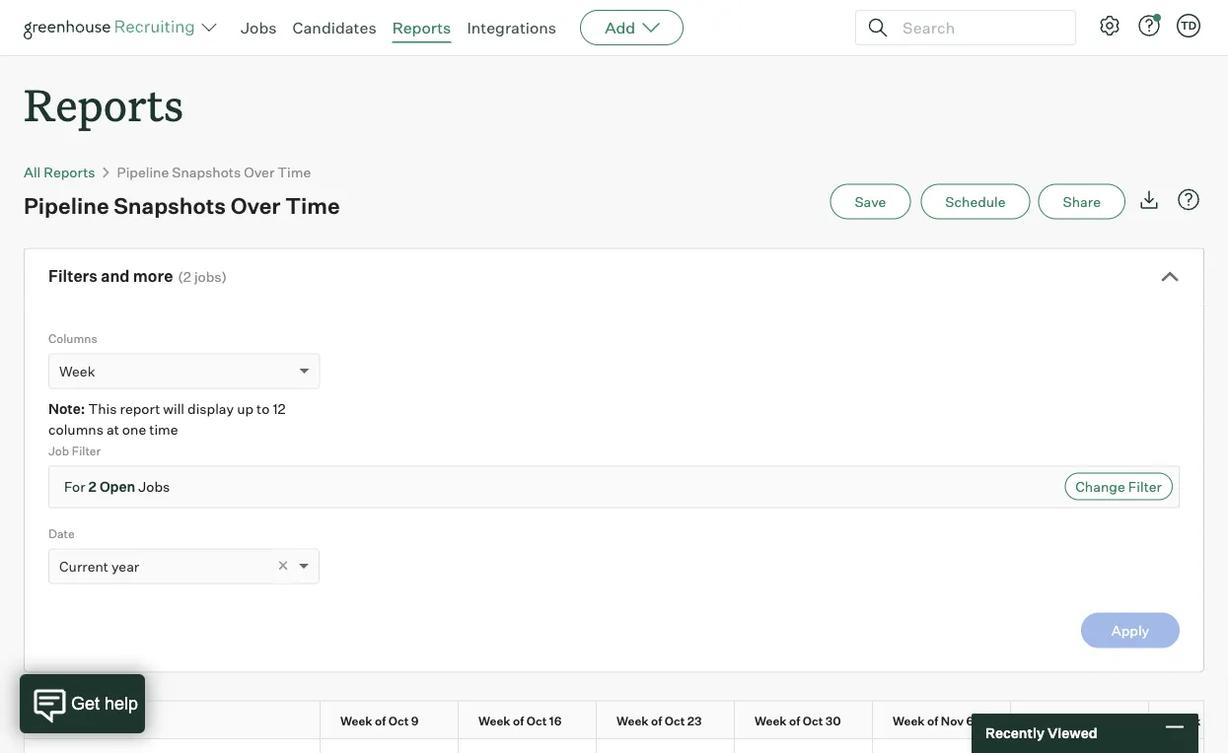 Task type: describe. For each thing, give the bounding box(es) containing it.
time
[[149, 421, 178, 439]]

of for 30
[[789, 714, 800, 729]]

2 inside filters and more ( 2 jobs )
[[183, 268, 191, 286]]

td button
[[1177, 14, 1201, 37]]

schedule button
[[921, 184, 1030, 220]]

change
[[1076, 478, 1125, 495]]

date
[[48, 526, 75, 541]]

9
[[411, 714, 419, 729]]

of for 9
[[375, 714, 386, 729]]

one
[[122, 421, 146, 439]]

add button
[[580, 10, 684, 45]]

year
[[112, 558, 139, 575]]

1 vertical spatial pipeline snapshots over time
[[24, 192, 340, 219]]

1 cell from the left
[[321, 740, 459, 754]]

all
[[24, 163, 41, 181]]

viewed
[[1048, 725, 1098, 742]]

0 vertical spatial over
[[244, 163, 275, 181]]

oct for 16
[[527, 714, 547, 729]]

week for week of oct 9
[[340, 714, 372, 729]]

row containing week of oct 9
[[25, 702, 1228, 739]]

columns
[[48, 421, 103, 439]]

week of oct 23
[[617, 714, 702, 729]]

configure image
[[1098, 14, 1122, 37]]

job filter
[[48, 444, 101, 458]]

display
[[187, 401, 234, 418]]

recently viewed
[[986, 725, 1098, 742]]

)
[[222, 268, 227, 286]]

week for week of oct 30
[[755, 714, 787, 729]]

filters and more ( 2 jobs )
[[48, 267, 227, 286]]

0 vertical spatial pipeline snapshots over time
[[117, 163, 311, 181]]

oct for 30
[[803, 714, 823, 729]]

week option
[[59, 363, 95, 380]]

0 vertical spatial time
[[278, 163, 311, 181]]

1 horizontal spatial pipeline
[[117, 163, 169, 181]]

4 cell from the left
[[735, 740, 873, 754]]

report
[[120, 401, 160, 418]]

week of oct 16
[[478, 714, 562, 729]]

columns
[[48, 331, 97, 346]]

at
[[106, 421, 119, 439]]

oct for 23
[[665, 714, 685, 729]]

filter for change filter
[[1128, 478, 1162, 495]]

1 horizontal spatial jobs
[[241, 18, 277, 37]]

week for week of nov 6
[[893, 714, 925, 729]]

save button
[[830, 184, 911, 220]]

job
[[48, 444, 69, 458]]

oct for 9
[[388, 714, 409, 729]]

week of oct 30 column header
[[735, 702, 890, 739]]

week for week of oct 23
[[617, 714, 649, 729]]

2 vertical spatial reports
[[44, 163, 95, 181]]

week of nov 13
[[1031, 714, 1117, 729]]

16
[[549, 714, 562, 729]]

1 vertical spatial over
[[231, 192, 281, 219]]

2 cell from the left
[[459, 740, 597, 754]]

0 horizontal spatial pipeline
[[24, 192, 109, 219]]

td
[[1181, 19, 1197, 32]]

up
[[237, 401, 254, 418]]

13
[[1104, 714, 1117, 729]]

to
[[257, 401, 270, 418]]

integrations
[[467, 18, 557, 37]]

this
[[88, 401, 117, 418]]

week of oct 9
[[340, 714, 419, 729]]

pipeline snapshots over time link
[[117, 163, 311, 181]]

filters
[[48, 267, 98, 286]]

candidates
[[293, 18, 376, 37]]

nov for 13
[[1079, 714, 1102, 729]]

recently
[[986, 725, 1045, 742]]



Task type: locate. For each thing, give the bounding box(es) containing it.
week of nov 13 column header
[[1011, 702, 1166, 739]]

oct left 30
[[803, 714, 823, 729]]

all reports link
[[24, 163, 95, 181]]

of for 16
[[513, 714, 524, 729]]

oct inside the week of oct 23 column header
[[665, 714, 685, 729]]

will
[[163, 401, 184, 418]]

grid containing week of oct 9
[[25, 702, 1228, 754]]

of left 13
[[1065, 714, 1077, 729]]

0 vertical spatial pipeline
[[117, 163, 169, 181]]

jobs left candidates
[[241, 18, 277, 37]]

1 row from the top
[[25, 702, 1228, 739]]

pipeline down the "all reports" link
[[24, 192, 109, 219]]

1 horizontal spatial filter
[[1128, 478, 1162, 495]]

4 oct from the left
[[803, 714, 823, 729]]

0 horizontal spatial nov
[[941, 714, 964, 729]]

2 right the for
[[88, 479, 97, 496]]

1 horizontal spatial 2
[[183, 268, 191, 286]]

share
[[1063, 193, 1101, 210]]

week of no
[[1169, 714, 1228, 729]]

week
[[59, 363, 95, 380], [340, 714, 372, 729], [478, 714, 511, 729], [617, 714, 649, 729], [755, 714, 787, 729], [893, 714, 925, 729], [1031, 714, 1063, 729], [1169, 714, 1201, 729]]

share button
[[1038, 184, 1126, 220]]

week of oct 23 column header
[[597, 702, 752, 739]]

filter
[[72, 444, 101, 458], [1128, 478, 1162, 495]]

3 oct from the left
[[665, 714, 685, 729]]

column header
[[25, 702, 337, 739]]

0 horizontal spatial jobs
[[138, 479, 170, 496]]

5 of from the left
[[927, 714, 938, 729]]

change filter button
[[1065, 473, 1173, 501]]

1 vertical spatial row
[[25, 740, 1228, 754]]

filter inside change filter button
[[1128, 478, 1162, 495]]

time
[[278, 163, 311, 181], [285, 192, 340, 219]]

6
[[966, 714, 974, 729]]

reports right candidates
[[392, 18, 451, 37]]

jobs link
[[241, 18, 277, 37]]

week of nov 6
[[893, 714, 974, 729]]

(
[[178, 268, 183, 286]]

filter right change
[[1128, 478, 1162, 495]]

nov left 6
[[941, 714, 964, 729]]

of for 13
[[1065, 714, 1077, 729]]

reports down "greenhouse recruiting" image at top
[[24, 75, 184, 133]]

oct inside week of oct 16 column header
[[527, 714, 547, 729]]

23
[[687, 714, 702, 729]]

1 vertical spatial 2
[[88, 479, 97, 496]]

of left 23
[[651, 714, 662, 729]]

1 vertical spatial snapshots
[[114, 192, 226, 219]]

of left 30
[[789, 714, 800, 729]]

of for 6
[[927, 714, 938, 729]]

td button
[[1173, 10, 1205, 41]]

cell down week of nov 13 on the right of page
[[1011, 740, 1149, 754]]

add
[[605, 18, 635, 37]]

1 vertical spatial pipeline
[[24, 192, 109, 219]]

jobs
[[194, 268, 222, 286]]

5 cell from the left
[[1011, 740, 1149, 754]]

week for week of no
[[1169, 714, 1201, 729]]

and
[[101, 267, 130, 286]]

nov for 6
[[941, 714, 964, 729]]

week inside column header
[[755, 714, 787, 729]]

current year option
[[59, 558, 139, 575]]

cell down week of oct 9
[[321, 740, 459, 754]]

0 vertical spatial filter
[[72, 444, 101, 458]]

0 vertical spatial reports
[[392, 18, 451, 37]]

oct left 9
[[388, 714, 409, 729]]

0 vertical spatial 2
[[183, 268, 191, 286]]

×
[[277, 554, 289, 576]]

snapshots
[[172, 163, 241, 181], [114, 192, 226, 219]]

current
[[59, 558, 109, 575]]

faq image
[[1177, 188, 1201, 212]]

7 of from the left
[[1204, 714, 1215, 729]]

pipeline snapshots over time
[[117, 163, 311, 181], [24, 192, 340, 219]]

of left 16
[[513, 714, 524, 729]]

open
[[100, 479, 135, 496]]

integrations link
[[467, 18, 557, 37]]

schedule
[[945, 193, 1006, 210]]

week of oct 9 column header
[[321, 702, 475, 739]]

6 of from the left
[[1065, 714, 1077, 729]]

of for 23
[[651, 714, 662, 729]]

1 vertical spatial jobs
[[138, 479, 170, 496]]

jobs right open
[[138, 479, 170, 496]]

candidates link
[[293, 18, 376, 37]]

row
[[25, 702, 1228, 739], [25, 740, 1228, 754]]

nov left 13
[[1079, 714, 1102, 729]]

3 of from the left
[[651, 714, 662, 729]]

of left 9
[[375, 714, 386, 729]]

week for week of nov 13
[[1031, 714, 1063, 729]]

row group
[[25, 740, 1228, 754]]

of inside column header
[[789, 714, 800, 729]]

oct left 16
[[527, 714, 547, 729]]

more
[[133, 267, 173, 286]]

2 left jobs
[[183, 268, 191, 286]]

of left 6
[[927, 714, 938, 729]]

1 of from the left
[[375, 714, 386, 729]]

filter down columns
[[72, 444, 101, 458]]

save and schedule this report to revisit it! element
[[830, 184, 921, 220]]

0 vertical spatial snapshots
[[172, 163, 241, 181]]

week for week of oct 16
[[478, 714, 511, 729]]

cell down week of oct 23
[[597, 740, 735, 754]]

reports
[[392, 18, 451, 37], [24, 75, 184, 133], [44, 163, 95, 181]]

oct
[[388, 714, 409, 729], [527, 714, 547, 729], [665, 714, 685, 729], [803, 714, 823, 729]]

current year
[[59, 558, 139, 575]]

save
[[855, 193, 886, 210]]

note:
[[48, 401, 85, 418]]

3 cell from the left
[[597, 740, 735, 754]]

download image
[[1137, 188, 1161, 212]]

all reports
[[24, 163, 95, 181]]

30
[[826, 714, 841, 729]]

week of oct 16 column header
[[459, 702, 614, 739]]

pipeline
[[117, 163, 169, 181], [24, 192, 109, 219]]

reports link
[[392, 18, 451, 37]]

1 horizontal spatial nov
[[1079, 714, 1102, 729]]

1 vertical spatial reports
[[24, 75, 184, 133]]

grid
[[25, 702, 1228, 754]]

for
[[64, 479, 85, 496]]

0 horizontal spatial 2
[[88, 479, 97, 496]]

cell down week of oct 30
[[735, 740, 873, 754]]

reports right all at the left top of the page
[[44, 163, 95, 181]]

oct inside week of oct 30 column header
[[803, 714, 823, 729]]

0 vertical spatial jobs
[[241, 18, 277, 37]]

0 vertical spatial row
[[25, 702, 1228, 739]]

oct left 23
[[665, 714, 685, 729]]

1 nov from the left
[[941, 714, 964, 729]]

Search text field
[[898, 13, 1058, 42]]

week of nov 6 column header
[[873, 702, 1028, 739]]

no
[[1217, 714, 1228, 729]]

cell
[[321, 740, 459, 754], [459, 740, 597, 754], [597, 740, 735, 754], [735, 740, 873, 754], [1011, 740, 1149, 754]]

for 2 open jobs
[[64, 479, 170, 496]]

1 oct from the left
[[388, 714, 409, 729]]

this report will display up to 12 columns at one time
[[48, 401, 286, 439]]

12
[[273, 401, 286, 418]]

jobs
[[241, 18, 277, 37], [138, 479, 170, 496]]

2
[[183, 268, 191, 286], [88, 479, 97, 496]]

2 of from the left
[[513, 714, 524, 729]]

filter for job filter
[[72, 444, 101, 458]]

1 vertical spatial filter
[[1128, 478, 1162, 495]]

over
[[244, 163, 275, 181], [231, 192, 281, 219]]

2 oct from the left
[[527, 714, 547, 729]]

pipeline right the "all reports" link
[[117, 163, 169, 181]]

cell down week of oct 16
[[459, 740, 597, 754]]

greenhouse recruiting image
[[24, 16, 201, 39]]

oct inside week of oct 9 column header
[[388, 714, 409, 729]]

0 horizontal spatial filter
[[72, 444, 101, 458]]

week for week
[[59, 363, 95, 380]]

change filter
[[1076, 478, 1162, 495]]

2 nov from the left
[[1079, 714, 1102, 729]]

of
[[375, 714, 386, 729], [513, 714, 524, 729], [651, 714, 662, 729], [789, 714, 800, 729], [927, 714, 938, 729], [1065, 714, 1077, 729], [1204, 714, 1215, 729]]

of left no
[[1204, 714, 1215, 729]]

1 vertical spatial time
[[285, 192, 340, 219]]

4 of from the left
[[789, 714, 800, 729]]

2 row from the top
[[25, 740, 1228, 754]]

nov
[[941, 714, 964, 729], [1079, 714, 1102, 729]]

week of oct 30
[[755, 714, 841, 729]]



Task type: vqa. For each thing, say whether or not it's contained in the screenshot.
left —
no



